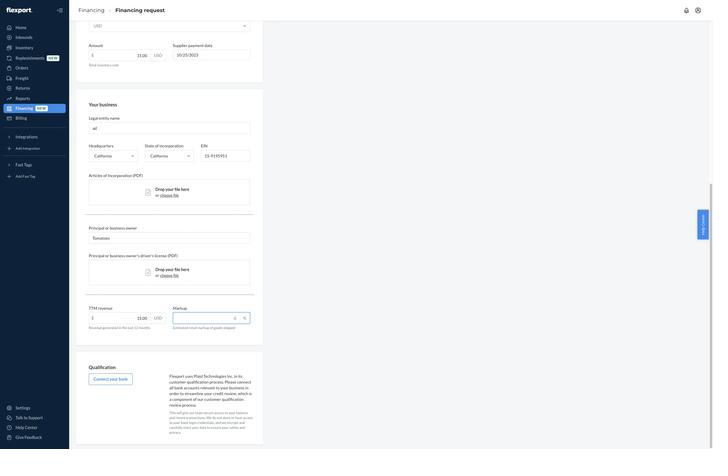 Task type: vqa. For each thing, say whether or not it's contained in the screenshot.
bottommost "Create Bundle"
no



Task type: locate. For each thing, give the bounding box(es) containing it.
0 vertical spatial in
[[119, 326, 122, 330]]

file
[[175, 187, 180, 192], [174, 193, 179, 198], [175, 267, 180, 272], [174, 273, 179, 278]]

financing request link
[[115, 7, 165, 13]]

1 california from the left
[[94, 154, 112, 158]]

add left integration
[[16, 146, 22, 151]]

access
[[215, 411, 224, 415], [243, 416, 253, 420]]

drop your file here or choose file
[[156, 187, 189, 198], [156, 267, 189, 278]]

1 $ from the top
[[91, 53, 94, 58]]

in down connect
[[245, 385, 249, 390]]

1 principal from the top
[[89, 226, 104, 231]]

or left owner
[[105, 226, 109, 231]]

to up we
[[225, 411, 228, 415]]

drop your file here or choose file down license
[[156, 267, 189, 278]]

california down state of incorporation
[[150, 154, 168, 158]]

drop
[[156, 187, 165, 192], [156, 267, 165, 272]]

of
[[155, 143, 159, 148], [103, 173, 107, 178], [210, 326, 213, 330], [193, 397, 197, 402]]

bank right 'connect'
[[119, 377, 128, 382]]

articles
[[89, 173, 103, 178]]

support
[[28, 416, 43, 420]]

drop right file alt icon
[[156, 267, 165, 272]]

transactions.
[[186, 416, 206, 420]]

business inside flexport uses plaid technologies inc. in its customer qualification process. please connect all bank accounts relevant to your business in order to streamline your credit review, which is a component of our customer qualification review process.
[[230, 385, 245, 390]]

choose right file alt icon
[[160, 273, 173, 278]]

2 here from the top
[[181, 267, 189, 272]]

2 principal from the top
[[89, 253, 104, 258]]

talk to support link
[[3, 414, 66, 423]]

new up orders link
[[49, 56, 58, 60]]

bank right all
[[175, 385, 183, 390]]

0 vertical spatial our
[[198, 397, 204, 402]]

bank inside flexport uses plaid technologies inc. in its customer qualification process. please connect all bank accounts relevant to your business in order to streamline your credit review, which is a component of our customer qualification review process.
[[175, 385, 183, 390]]

to up carefully
[[170, 421, 173, 425]]

1 horizontal spatial customer
[[205, 397, 221, 402]]

fast left tags
[[16, 162, 23, 167]]

0 vertical spatial access
[[215, 411, 224, 415]]

0 vertical spatial usd
[[94, 23, 102, 28]]

months
[[139, 326, 150, 330]]

new for financing
[[37, 106, 46, 111]]

not
[[217, 416, 222, 420]]

our up transactions.
[[189, 411, 195, 415]]

$ up total
[[91, 53, 94, 58]]

settings
[[16, 406, 30, 411]]

2 drop from the top
[[156, 267, 165, 272]]

principal for principal or business owner
[[89, 226, 104, 231]]

process. down technologies
[[210, 380, 224, 385]]

0 vertical spatial drop your file here or choose file
[[156, 187, 189, 198]]

0 horizontal spatial california
[[94, 154, 112, 158]]

1 vertical spatial here
[[181, 267, 189, 272]]

1 here from the top
[[181, 187, 189, 192]]

of left goods on the left
[[210, 326, 213, 330]]

%
[[243, 316, 247, 321]]

generated
[[103, 326, 118, 330]]

1 drop your file here or choose file from the top
[[156, 187, 189, 198]]

0.00 text field up the cost
[[89, 50, 151, 61]]

date
[[205, 43, 213, 48]]

your right file alt image
[[166, 187, 174, 192]]

add down "fast tags"
[[16, 174, 22, 179]]

replenishments
[[16, 56, 45, 61]]

e.g. Intense Incense inc. field
[[89, 122, 250, 134]]

2 horizontal spatial financing
[[115, 7, 143, 13]]

0.00 text field
[[89, 50, 151, 61], [89, 313, 151, 324]]

1 choose from the top
[[160, 193, 173, 198]]

to
[[216, 385, 220, 390], [180, 391, 184, 396], [225, 411, 228, 415], [24, 416, 28, 420], [170, 421, 173, 425], [207, 426, 210, 430]]

help center button
[[698, 210, 710, 239]]

or left "owner's"
[[105, 253, 109, 258]]

1 horizontal spatial help
[[701, 227, 707, 235]]

0 horizontal spatial (pdf)
[[133, 173, 143, 178]]

markup
[[173, 306, 187, 311]]

0 vertical spatial choose
[[160, 193, 173, 198]]

0 vertical spatial customer
[[170, 380, 186, 385]]

california down the headquarters
[[94, 154, 112, 158]]

balance
[[237, 411, 248, 415]]

0 vertical spatial store
[[223, 416, 231, 420]]

choose for principal or business owner's driver's license (pdf)
[[160, 273, 173, 278]]

relevant
[[201, 385, 215, 390]]

0 horizontal spatial new
[[37, 106, 46, 111]]

1 vertical spatial 0.00 text field
[[89, 313, 151, 324]]

1 vertical spatial choose
[[160, 273, 173, 278]]

customer
[[170, 380, 186, 385], [205, 397, 221, 402]]

settings link
[[3, 404, 66, 413]]

your inside "button"
[[110, 377, 118, 382]]

and down this on the bottom
[[170, 416, 175, 420]]

1 add from the top
[[16, 146, 22, 151]]

0 vertical spatial process.
[[210, 380, 224, 385]]

1 horizontal spatial help center
[[701, 214, 707, 235]]

1 vertical spatial $
[[91, 316, 94, 321]]

goods
[[214, 326, 223, 330]]

0 horizontal spatial store
[[184, 426, 191, 430]]

credit
[[213, 391, 224, 396]]

connect your bank button
[[89, 374, 133, 385]]

0.00 text field for amount
[[89, 50, 151, 61]]

0 horizontal spatial help center
[[16, 425, 37, 430]]

drop for principal or business owner's driver's license (pdf)
[[156, 267, 165, 272]]

1 0.00 text field from the top
[[89, 50, 151, 61]]

drop your file here or choose file for principal or business owner's driver's license (pdf)
[[156, 267, 189, 278]]

tag
[[30, 174, 35, 179]]

2 vertical spatial in
[[245, 385, 249, 390]]

2 california from the left
[[150, 154, 168, 158]]

this
[[170, 411, 176, 415]]

fast inside dropdown button
[[16, 162, 23, 167]]

0 vertical spatial add
[[16, 146, 22, 151]]

1 horizontal spatial center
[[701, 214, 707, 226]]

1 vertical spatial drop your file here or choose file
[[156, 267, 189, 278]]

to up credit
[[216, 385, 220, 390]]

drop your file here or choose file right file alt image
[[156, 187, 189, 198]]

bank inside the 'connect your bank' "button"
[[119, 377, 128, 382]]

incorporation
[[108, 173, 132, 178]]

1 horizontal spatial california
[[150, 154, 168, 158]]

our
[[198, 397, 204, 402], [189, 411, 195, 415]]

choose for articles of incorporation (pdf)
[[160, 193, 173, 198]]

2 vertical spatial usd
[[154, 316, 162, 321]]

1 horizontal spatial new
[[49, 56, 58, 60]]

license
[[155, 253, 167, 258]]

qualification
[[187, 380, 209, 385], [222, 397, 244, 402]]

your
[[89, 102, 99, 107]]

help
[[701, 227, 707, 235], [16, 425, 24, 430]]

1 vertical spatial in
[[234, 374, 238, 379]]

access down the balance
[[243, 416, 253, 420]]

1 vertical spatial principal
[[89, 253, 104, 258]]

add for add fast tag
[[16, 174, 22, 179]]

principal for principal or business owner's driver's license (pdf)
[[89, 253, 104, 258]]

add
[[16, 146, 22, 151], [16, 174, 22, 179]]

(pdf) right license
[[168, 253, 178, 258]]

2 vertical spatial bank
[[181, 421, 189, 425]]

0 vertical spatial principal
[[89, 226, 104, 231]]

0 vertical spatial center
[[701, 214, 707, 226]]

1 vertical spatial process.
[[182, 403, 197, 408]]

0 horizontal spatial help
[[16, 425, 24, 430]]

talk to support
[[16, 416, 43, 420]]

$ down ttm
[[91, 316, 94, 321]]

1 horizontal spatial qualification
[[222, 397, 244, 402]]

california
[[94, 154, 112, 158], [150, 154, 168, 158]]

qualification down review,
[[222, 397, 244, 402]]

0 vertical spatial drop
[[156, 187, 165, 192]]

and right safety at the left
[[240, 426, 245, 430]]

1 vertical spatial add
[[16, 174, 22, 179]]

streamline
[[185, 391, 204, 396]]

0 vertical spatial new
[[49, 56, 58, 60]]

0 horizontal spatial qualification
[[187, 380, 209, 385]]

1 vertical spatial usd
[[154, 53, 162, 58]]

1 horizontal spatial financing
[[78, 7, 105, 13]]

0 horizontal spatial process.
[[182, 403, 197, 408]]

last
[[128, 326, 133, 330]]

choose right file alt image
[[160, 193, 173, 198]]

usd
[[94, 23, 102, 28], [154, 53, 162, 58], [154, 316, 162, 321]]

1 vertical spatial fast
[[23, 174, 29, 179]]

1 vertical spatial center
[[25, 425, 37, 430]]

connect
[[237, 380, 251, 385]]

of down 'streamline' at bottom
[[193, 397, 197, 402]]

in
[[119, 326, 122, 330], [234, 374, 238, 379], [245, 385, 249, 390]]

fast tags
[[16, 162, 32, 167]]

estimated
[[173, 326, 188, 330]]

or
[[156, 193, 160, 198], [105, 226, 109, 231], [105, 253, 109, 258], [156, 273, 160, 278], [231, 416, 235, 420]]

1 horizontal spatial store
[[223, 416, 231, 420]]

supplier payment date
[[173, 43, 213, 48]]

0 vertical spatial help
[[701, 227, 707, 235]]

0 horizontal spatial access
[[215, 411, 224, 415]]

2 drop your file here or choose file from the top
[[156, 267, 189, 278]]

flexport logo image
[[6, 7, 32, 13]]

0 vertical spatial help center
[[701, 214, 707, 235]]

integration
[[23, 146, 40, 151]]

bank inside "this will give our team secure access to your balance and recent transactions. we do not store or have access to your bank login credentials, and we encrypt and carefully store your data to ensure your safety and privacy."
[[181, 421, 189, 425]]

freight
[[16, 76, 29, 81]]

2 choose from the top
[[160, 273, 173, 278]]

business up review,
[[230, 385, 245, 390]]

0 vertical spatial $
[[91, 53, 94, 58]]

0 vertical spatial fast
[[16, 162, 23, 167]]

supplier
[[173, 43, 188, 48]]

1 horizontal spatial our
[[198, 397, 204, 402]]

fast left tag at the top left of page
[[23, 174, 29, 179]]

1 vertical spatial qualification
[[222, 397, 244, 402]]

drop right file alt image
[[156, 187, 165, 192]]

1 horizontal spatial (pdf)
[[168, 253, 178, 258]]

integrations
[[16, 134, 38, 139]]

new down reports 'link'
[[37, 106, 46, 111]]

1 vertical spatial new
[[37, 106, 46, 111]]

1 vertical spatial access
[[243, 416, 253, 420]]

driver's
[[141, 253, 154, 258]]

0 vertical spatial 0.00 text field
[[89, 50, 151, 61]]

1 vertical spatial customer
[[205, 397, 221, 402]]

1 horizontal spatial process.
[[210, 380, 224, 385]]

name
[[110, 116, 120, 121]]

component
[[172, 397, 192, 402]]

qualification down plaid
[[187, 380, 209, 385]]

financing for financing link
[[78, 7, 105, 13]]

customer down flexport
[[170, 380, 186, 385]]

financing link
[[78, 7, 105, 13]]

our down 'streamline' at bottom
[[198, 397, 204, 402]]

file alt image
[[146, 189, 151, 196]]

$ for ttm revenue
[[91, 316, 94, 321]]

bank down recent
[[181, 421, 189, 425]]

(pdf) right 'incorporation'
[[133, 173, 143, 178]]

1 vertical spatial store
[[184, 426, 191, 430]]

of inside flexport uses plaid technologies inc. in its customer qualification process. please connect all bank accounts relevant to your business in order to streamline your credit review, which is a component of our customer qualification review process.
[[193, 397, 197, 402]]

in left its
[[234, 374, 238, 379]]

principal or business owner's driver's license (pdf)
[[89, 253, 178, 258]]

in left the
[[119, 326, 122, 330]]

2 $ from the top
[[91, 316, 94, 321]]

business
[[100, 102, 117, 107], [110, 226, 125, 231], [110, 253, 125, 258], [230, 385, 245, 390]]

store down the login
[[184, 426, 191, 430]]

0.00 text field up revenue generated in the last 12 months
[[89, 313, 151, 324]]

reports link
[[3, 94, 66, 103]]

0 horizontal spatial in
[[119, 326, 122, 330]]

inventory link
[[3, 43, 66, 53]]

retail
[[189, 326, 197, 330]]

integrations button
[[3, 132, 66, 142]]

your right 'connect'
[[110, 377, 118, 382]]

data
[[200, 426, 206, 430]]

0 horizontal spatial our
[[189, 411, 195, 415]]

1 vertical spatial bank
[[175, 385, 183, 390]]

inventory
[[97, 63, 112, 67]]

0 vertical spatial bank
[[119, 377, 128, 382]]

store up we
[[223, 416, 231, 420]]

connect your bank
[[94, 377, 128, 382]]

or up the encrypt
[[231, 416, 235, 420]]

1 vertical spatial our
[[189, 411, 195, 415]]

2 0.00 text field from the top
[[89, 313, 151, 324]]

2 add from the top
[[16, 174, 22, 179]]

0 vertical spatial here
[[181, 187, 189, 192]]

access up not
[[215, 411, 224, 415]]

orders
[[16, 66, 28, 70]]

customer down credit
[[205, 397, 221, 402]]

its
[[238, 374, 243, 379]]

order
[[170, 391, 180, 396]]

1 drop from the top
[[156, 187, 165, 192]]

have
[[235, 416, 243, 420]]

accounts
[[184, 385, 200, 390]]

review
[[170, 403, 182, 408]]

help center link
[[3, 423, 66, 433]]

your down license
[[166, 267, 174, 272]]

open account menu image
[[695, 7, 702, 14]]

business up the legal entity name
[[100, 102, 117, 107]]

process. up give
[[182, 403, 197, 408]]

1 horizontal spatial in
[[234, 374, 238, 379]]

1 vertical spatial drop
[[156, 267, 165, 272]]



Task type: describe. For each thing, give the bounding box(es) containing it.
shipped
[[224, 326, 235, 330]]

here for articles of incorporation (pdf)
[[181, 187, 189, 192]]

usd for amount
[[154, 53, 162, 58]]

please
[[225, 380, 237, 385]]

which
[[238, 391, 249, 396]]

to up component
[[180, 391, 184, 396]]

e.g. 01-2345678 text field
[[201, 150, 250, 161]]

inventory
[[16, 45, 33, 50]]

add fast tag
[[16, 174, 35, 179]]

total
[[89, 63, 96, 67]]

financing request
[[115, 7, 165, 13]]

principal or business owner
[[89, 226, 137, 231]]

to right talk
[[24, 416, 28, 420]]

1 vertical spatial help
[[16, 425, 24, 430]]

$ for amount
[[91, 53, 94, 58]]

help inside button
[[701, 227, 707, 235]]

file alt image
[[146, 269, 151, 276]]

flexport
[[170, 374, 185, 379]]

breadcrumbs navigation
[[74, 2, 170, 19]]

payment
[[189, 43, 204, 48]]

will
[[177, 411, 182, 415]]

and down have
[[239, 421, 245, 425]]

your down we
[[222, 426, 229, 430]]

business left "owner's"
[[110, 253, 125, 258]]

give feedback button
[[3, 433, 66, 442]]

reports
[[16, 96, 30, 101]]

add for add integration
[[16, 146, 22, 151]]

this will give our team secure access to your balance and recent transactions. we do not store or have access to your bank login credentials, and we encrypt and carefully store your data to ensure your safety and privacy.
[[170, 411, 253, 435]]

legal entity name
[[89, 116, 120, 121]]

credentials,
[[197, 421, 215, 425]]

0 vertical spatial (pdf)
[[133, 173, 143, 178]]

cost
[[112, 63, 119, 67]]

your down please
[[221, 385, 229, 390]]

revenue
[[89, 326, 102, 330]]

estimated retail markup of goods shipped
[[173, 326, 235, 330]]

feedback
[[25, 435, 42, 440]]

or right file alt image
[[156, 193, 160, 198]]

of right state
[[155, 143, 159, 148]]

drop for articles of incorporation (pdf)
[[156, 187, 165, 192]]

drop your file here or choose file for articles of incorporation (pdf)
[[156, 187, 189, 198]]

we
[[207, 416, 212, 420]]

we
[[222, 421, 226, 425]]

business left owner
[[110, 226, 125, 231]]

give
[[183, 411, 189, 415]]

0.00 text field for ttm revenue
[[89, 313, 151, 324]]

owner's
[[126, 253, 140, 258]]

team
[[195, 411, 203, 415]]

0 text field
[[173, 313, 240, 324]]

safety
[[230, 426, 239, 430]]

give
[[16, 435, 24, 440]]

help center inside button
[[701, 214, 707, 235]]

center inside button
[[701, 214, 707, 226]]

technologies
[[204, 374, 227, 379]]

inc.
[[227, 374, 234, 379]]

your up carefully
[[174, 421, 180, 425]]

state
[[145, 143, 154, 148]]

or inside "this will give our team secure access to your balance and recent transactions. we do not store or have access to your bank login credentials, and we encrypt and carefully store your data to ensure your safety and privacy."
[[231, 416, 235, 420]]

review,
[[225, 391, 237, 396]]

to down credentials,
[[207, 426, 210, 430]]

1 horizontal spatial access
[[243, 416, 253, 420]]

ttm
[[89, 306, 97, 311]]

and down not
[[216, 421, 221, 425]]

privacy.
[[170, 431, 181, 435]]

recent
[[176, 416, 186, 420]]

amount
[[89, 43, 103, 48]]

our inside "this will give our team secure access to your balance and recent transactions. we do not store or have access to your bank login credentials, and we encrypt and carefully store your data to ensure your safety and privacy."
[[189, 411, 195, 415]]

revenue
[[98, 306, 113, 311]]

1 vertical spatial help center
[[16, 425, 37, 430]]

a
[[170, 397, 172, 402]]

california for headquarters
[[94, 154, 112, 158]]

your down "relevant"
[[204, 391, 213, 396]]

california for state of incorporation
[[150, 154, 168, 158]]

articles of incorporation (pdf)
[[89, 173, 143, 178]]

of right articles
[[103, 173, 107, 178]]

legal
[[89, 116, 98, 121]]

or right file alt icon
[[156, 273, 160, 278]]

the
[[122, 326, 127, 330]]

billing
[[16, 116, 27, 121]]

incorporation
[[160, 143, 184, 148]]

state of incorporation
[[145, 143, 184, 148]]

close navigation image
[[57, 7, 63, 14]]

qualification
[[89, 365, 116, 370]]

all
[[170, 385, 174, 390]]

new for replenishments
[[49, 56, 58, 60]]

orders link
[[3, 63, 66, 73]]

1 vertical spatial (pdf)
[[168, 253, 178, 258]]

add fast tag link
[[3, 172, 66, 181]]

login
[[189, 421, 197, 425]]

0 horizontal spatial center
[[25, 425, 37, 430]]

12
[[134, 326, 138, 330]]

0 horizontal spatial financing
[[16, 106, 33, 111]]

request
[[144, 7, 165, 13]]

encrypt
[[227, 421, 239, 425]]

returns link
[[3, 84, 66, 93]]

Owner's full name field
[[89, 232, 250, 244]]

here for principal or business owner's driver's license (pdf)
[[181, 267, 189, 272]]

total inventory cost
[[89, 63, 119, 67]]

plaid
[[194, 374, 203, 379]]

uses
[[185, 374, 193, 379]]

financing for financing request
[[115, 7, 143, 13]]

10/25/2023
[[177, 53, 199, 58]]

markup
[[198, 326, 209, 330]]

0 vertical spatial qualification
[[187, 380, 209, 385]]

fast tags button
[[3, 160, 66, 170]]

open notifications image
[[684, 7, 691, 14]]

inbounds
[[16, 35, 32, 40]]

ensure
[[211, 426, 221, 430]]

carefully
[[170, 426, 183, 430]]

your up have
[[229, 411, 236, 415]]

our inside flexport uses plaid technologies inc. in its customer qualification process. please connect all bank accounts relevant to your business in order to streamline your credit review, which is a component of our customer qualification review process.
[[198, 397, 204, 402]]

home link
[[3, 23, 66, 32]]

0 horizontal spatial customer
[[170, 380, 186, 385]]

flexport uses plaid technologies inc. in its customer qualification process. please connect all bank accounts relevant to your business in order to streamline your credit review, which is a component of our customer qualification review process.
[[170, 374, 252, 408]]

returns
[[16, 86, 30, 91]]

do
[[213, 416, 216, 420]]

usd for ttm revenue
[[154, 316, 162, 321]]

talk
[[16, 416, 23, 420]]

your down the login
[[192, 426, 199, 430]]

2 horizontal spatial in
[[245, 385, 249, 390]]

give feedback
[[16, 435, 42, 440]]

add integration link
[[3, 144, 66, 153]]



